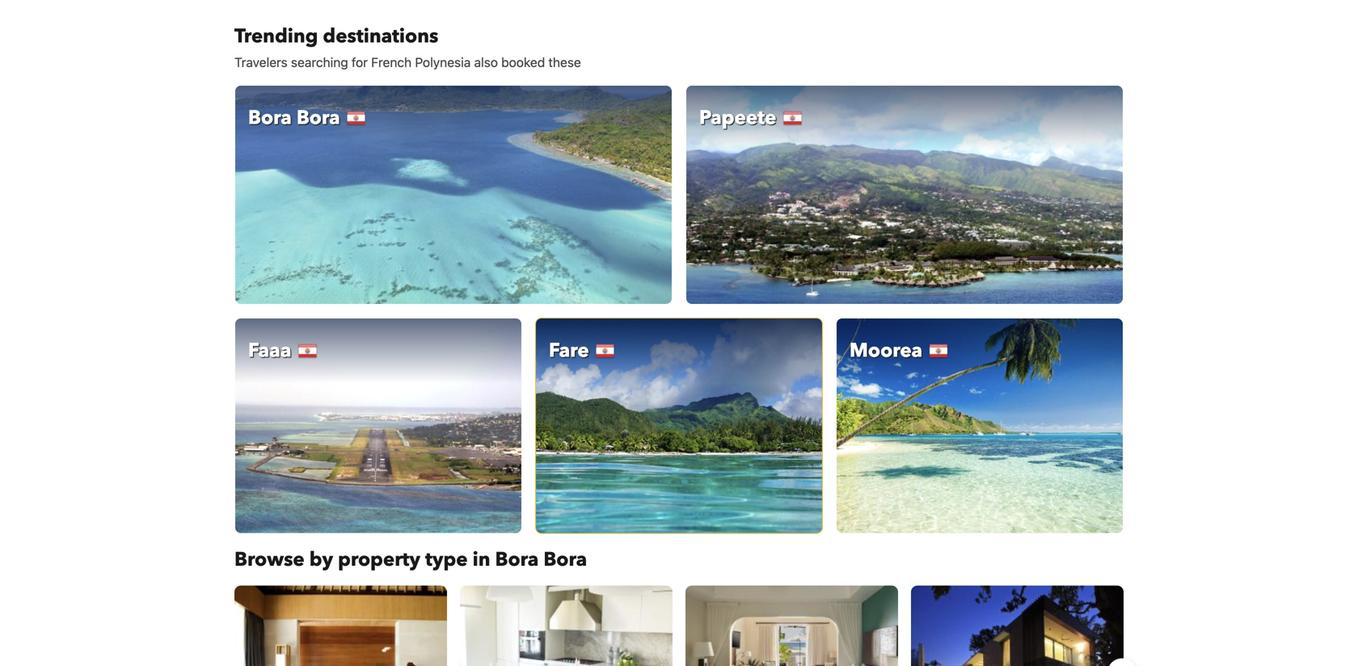 Task type: describe. For each thing, give the bounding box(es) containing it.
faaa
[[248, 338, 291, 364]]

bora bora
[[248, 105, 340, 131]]

in
[[473, 547, 490, 573]]

faaa link
[[234, 318, 522, 534]]

moorea
[[850, 338, 923, 364]]

browse
[[234, 547, 305, 573]]

trending
[[234, 23, 318, 50]]

trending destinations travelers searching for french polynesia also booked these
[[234, 23, 581, 70]]

property
[[338, 547, 420, 573]]



Task type: vqa. For each thing, say whether or not it's contained in the screenshot.
Help on the right bottom of the page
no



Task type: locate. For each thing, give the bounding box(es) containing it.
by
[[309, 547, 333, 573]]

bora
[[248, 105, 292, 131], [297, 105, 340, 131], [495, 547, 539, 573], [544, 547, 587, 573]]

browse by property type in bora bora
[[234, 547, 587, 573]]

also
[[474, 55, 498, 70]]

fare
[[549, 338, 589, 364]]

bora bora link
[[234, 85, 673, 305]]

these
[[549, 55, 581, 70]]

type
[[425, 547, 468, 573]]

destinations
[[323, 23, 438, 50]]

papeete link
[[686, 85, 1124, 305]]

papeete
[[699, 105, 777, 131]]

for
[[352, 55, 368, 70]]

booked
[[501, 55, 545, 70]]

french
[[371, 55, 412, 70]]

moorea link
[[836, 318, 1124, 534]]

polynesia
[[415, 55, 471, 70]]

travelers
[[234, 55, 288, 70]]

fare link
[[535, 318, 823, 534]]

region
[[222, 579, 1137, 666]]

searching
[[291, 55, 348, 70]]



